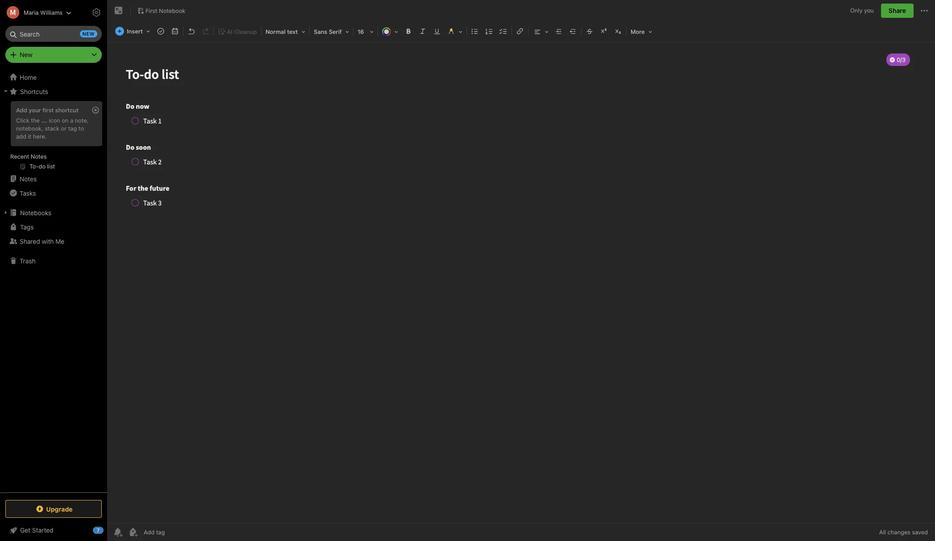 Task type: vqa. For each thing, say whether or not it's contained in the screenshot.
Tasks
yes



Task type: describe. For each thing, give the bounding box(es) containing it.
shared
[[20, 238, 40, 245]]

italic image
[[416, 25, 429, 37]]

Font color field
[[379, 25, 401, 38]]

a
[[70, 117, 73, 124]]

shortcuts button
[[0, 84, 107, 99]]

click the ...
[[16, 117, 47, 124]]

get started
[[20, 527, 53, 535]]

notes link
[[0, 172, 107, 186]]

insert link image
[[514, 25, 526, 37]]

notebooks link
[[0, 206, 107, 220]]

Alignment field
[[529, 25, 552, 38]]

here.
[[33, 133, 47, 140]]

...
[[41, 117, 47, 124]]

your
[[29, 107, 41, 114]]

icon on a note, notebook, stack or tag to add it here.
[[16, 117, 89, 140]]

numbered list image
[[483, 25, 495, 37]]

indent image
[[553, 25, 565, 37]]

williams
[[40, 9, 63, 16]]

new button
[[5, 47, 102, 63]]

tasks
[[20, 189, 36, 197]]

shared with me
[[20, 238, 64, 245]]

recent notes
[[10, 153, 47, 160]]

home link
[[0, 70, 107, 84]]

underline image
[[431, 25, 443, 37]]

Font family field
[[311, 25, 352, 38]]

you
[[864, 7, 874, 14]]

or
[[61, 125, 67, 132]]

Account field
[[0, 4, 72, 21]]

with
[[42, 238, 54, 245]]

text
[[287, 28, 298, 35]]

trash link
[[0, 254, 107, 268]]

stack
[[45, 125, 59, 132]]

strikethrough image
[[583, 25, 596, 37]]

upgrade
[[46, 506, 73, 514]]

add a reminder image
[[112, 528, 123, 538]]

superscript image
[[598, 25, 610, 37]]

new
[[82, 31, 95, 37]]

tag
[[68, 125, 77, 132]]

started
[[32, 527, 53, 535]]

task image
[[154, 25, 167, 37]]

first
[[146, 7, 157, 14]]

notebooks
[[20, 209, 51, 217]]

notebook
[[159, 7, 185, 14]]

upgrade button
[[5, 501, 102, 519]]

insert
[[127, 28, 143, 35]]

add tag image
[[128, 528, 138, 538]]

16
[[358, 28, 364, 35]]

notes inside group
[[31, 153, 47, 160]]

sans
[[314, 28, 327, 35]]

only you
[[850, 7, 874, 14]]

recent
[[10, 153, 29, 160]]

serif
[[329, 28, 342, 35]]

sans serif
[[314, 28, 342, 35]]

click to collapse image
[[104, 525, 110, 536]]

share button
[[881, 4, 914, 18]]

bold image
[[402, 25, 415, 37]]

More actions field
[[919, 4, 930, 18]]

shortcut
[[55, 107, 79, 114]]

normal
[[266, 28, 286, 35]]

bulleted list image
[[469, 25, 481, 37]]

tags button
[[0, 220, 107, 234]]

the
[[31, 117, 40, 124]]

icon
[[49, 117, 60, 124]]

1 vertical spatial notes
[[20, 175, 37, 183]]



Task type: locate. For each thing, give the bounding box(es) containing it.
tasks button
[[0, 186, 107, 200]]

new search field
[[12, 26, 97, 42]]

tree
[[0, 70, 107, 493]]

7
[[97, 528, 100, 534]]

group containing add your first shortcut
[[0, 99, 107, 175]]

Add tag field
[[143, 529, 210, 537]]

More field
[[628, 25, 655, 38]]

add your first shortcut
[[16, 107, 79, 114]]

Heading level field
[[262, 25, 308, 38]]

on
[[62, 117, 69, 124]]

share
[[889, 7, 906, 14]]

shared with me link
[[0, 234, 107, 249]]

notebook,
[[16, 125, 43, 132]]

note,
[[75, 117, 89, 124]]

add
[[16, 107, 27, 114]]

outdent image
[[567, 25, 579, 37]]

all changes saved
[[879, 529, 928, 537]]

0 vertical spatial notes
[[31, 153, 47, 160]]

calendar event image
[[169, 25, 181, 37]]

notes
[[31, 153, 47, 160], [20, 175, 37, 183]]

first notebook
[[146, 7, 185, 14]]

get
[[20, 527, 30, 535]]

note window element
[[107, 0, 935, 542]]

it
[[28, 133, 31, 140]]

subscript image
[[612, 25, 624, 37]]

to
[[79, 125, 84, 132]]

Help and Learning task checklist field
[[0, 524, 107, 538]]

settings image
[[91, 7, 102, 18]]

new
[[20, 51, 32, 58]]

group inside tree
[[0, 99, 107, 175]]

saved
[[912, 529, 928, 537]]

maria
[[24, 9, 39, 16]]

Highlight field
[[444, 25, 466, 38]]

me
[[55, 238, 64, 245]]

notes up tasks
[[20, 175, 37, 183]]

more
[[631, 28, 645, 35]]

add
[[16, 133, 26, 140]]

Font size field
[[354, 25, 377, 38]]

tree containing home
[[0, 70, 107, 493]]

expand note image
[[113, 5, 124, 16]]

all
[[879, 529, 886, 537]]

more actions image
[[919, 5, 930, 16]]

undo image
[[185, 25, 198, 37]]

only
[[850, 7, 863, 14]]

changes
[[888, 529, 911, 537]]

normal text
[[266, 28, 298, 35]]

home
[[20, 73, 37, 81]]

click
[[16, 117, 29, 124]]

shortcuts
[[20, 88, 48, 95]]

Insert field
[[113, 25, 153, 37]]

maria williams
[[24, 9, 63, 16]]

trash
[[20, 257, 36, 265]]

checklist image
[[497, 25, 510, 37]]

group
[[0, 99, 107, 175]]

tags
[[20, 223, 34, 231]]

expand notebooks image
[[2, 209, 9, 217]]

first
[[43, 107, 54, 114]]

first notebook button
[[134, 4, 189, 17]]

Note Editor text field
[[107, 43, 935, 524]]

Search text field
[[12, 26, 96, 42]]

notes right 'recent'
[[31, 153, 47, 160]]



